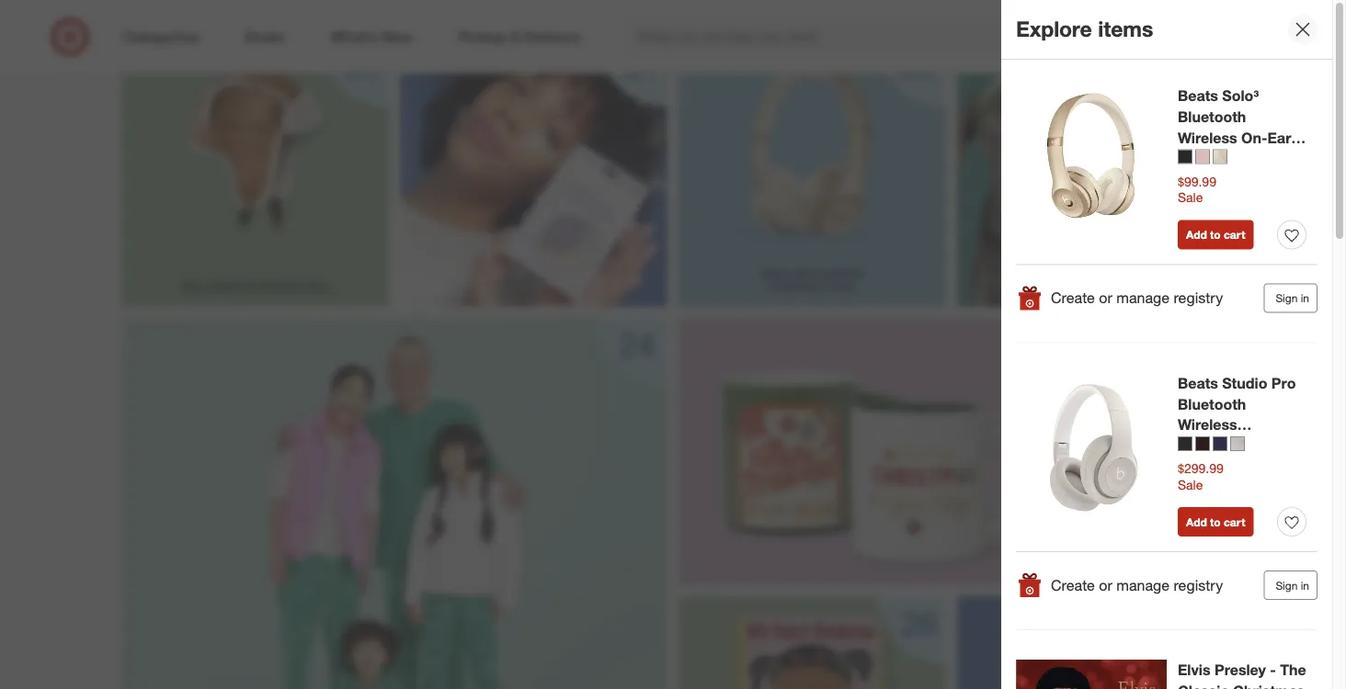Task type: vqa. For each thing, say whether or not it's contained in the screenshot.
right ready
no



Task type: locate. For each thing, give the bounding box(es) containing it.
add to cart for beats studio pro bluetooth wireless headphones
[[1187, 515, 1246, 529]]

wireless inside 'beats solo³ bluetooth wireless on-ear headphones'
[[1179, 129, 1238, 147]]

2 sign from the top
[[1276, 579, 1298, 593]]

wireless up rose gold image
[[1179, 129, 1238, 147]]

0 vertical spatial sign in button
[[1264, 284, 1318, 313]]

1 add to cart from the top
[[1187, 228, 1246, 242]]

1 vertical spatial sign in button
[[1264, 571, 1318, 601]]

cart down sandstone image
[[1224, 515, 1246, 529]]

sign in for beats studio pro bluetooth wireless headphones
[[1276, 579, 1310, 593]]

2 or from the top
[[1100, 577, 1113, 595]]

1 sign in button from the top
[[1264, 284, 1318, 313]]

or
[[1100, 289, 1113, 307], [1100, 577, 1113, 595]]

sign up the
[[1276, 579, 1298, 593]]

add
[[1187, 228, 1208, 242], [1187, 515, 1208, 529]]

headphones up $299.99
[[1179, 437, 1267, 455]]

0 vertical spatial in
[[1301, 292, 1310, 305]]

add down $99.99 sale at top right
[[1187, 228, 1208, 242]]

2 in from the top
[[1301, 579, 1310, 593]]

headphones
[[1179, 150, 1267, 168], [1179, 437, 1267, 455]]

1 vertical spatial beats
[[1179, 374, 1219, 392]]

wireless up deep brown icon
[[1179, 416, 1238, 434]]

1 wireless from the top
[[1179, 129, 1238, 147]]

1 vertical spatial cart
[[1224, 515, 1246, 529]]

-
[[1271, 662, 1277, 680]]

sign in button up the
[[1264, 571, 1318, 601]]

to down $99.99 sale at top right
[[1211, 228, 1221, 242]]

registry for beats solo³ bluetooth wireless on-ear headphones
[[1174, 289, 1224, 307]]

music.
[[824, 280, 858, 294]]

cart
[[1224, 228, 1246, 242], [1224, 515, 1246, 529]]

create or manage registry for beats studio pro bluetooth wireless headphones
[[1052, 577, 1224, 595]]

bluetooth down solo³
[[1179, 108, 1247, 126]]

to down $299.99 sale
[[1211, 515, 1221, 529]]

elvis presley - the classic christmas collection (target exclusive, vinyl) image
[[1017, 660, 1167, 690], [1017, 660, 1167, 690]]

1 create from the top
[[1052, 289, 1096, 307]]

beats left studio
[[1179, 374, 1219, 392]]

sign in button up pro
[[1264, 284, 1318, 313]]

manage
[[1117, 289, 1170, 307], [1117, 577, 1170, 595]]

stay
[[182, 280, 205, 294]]

studio
[[1223, 374, 1268, 392]]

2 sale from the top
[[1179, 477, 1204, 493]]

cart for headphones
[[1224, 515, 1246, 529]]

add to cart button
[[1179, 220, 1254, 250], [1179, 508, 1254, 537]]

0 vertical spatial bluetooth
[[1179, 108, 1247, 126]]

day
[[793, 266, 812, 281]]

1 in from the top
[[1301, 292, 1310, 305]]

beats studio pro bluetooth wireless headphones image
[[1017, 373, 1167, 524], [1017, 373, 1167, 524]]

sign in
[[1276, 292, 1310, 305], [1276, 579, 1310, 593]]

1 sign in from the top
[[1276, 292, 1310, 305]]

0 vertical spatial manage
[[1117, 289, 1170, 307]]

headphones inside beats studio pro bluetooth wireless headphones
[[1179, 437, 1267, 455]]

in for beats solo³ bluetooth wireless on-ear headphones
[[1301, 292, 1310, 305]]

sign in button for beats solo³ bluetooth wireless on-ear headphones
[[1264, 284, 1318, 313]]

2 to from the top
[[1211, 515, 1221, 529]]

1 vertical spatial wireless
[[1179, 416, 1238, 434]]

0 vertical spatial or
[[1100, 289, 1113, 307]]

2 wireless from the top
[[1179, 416, 1238, 434]]

1 vertical spatial to
[[1211, 515, 1221, 529]]

elvis presley - the classic christma link
[[1179, 660, 1307, 690]]

0 vertical spatial add to cart button
[[1179, 220, 1254, 250]]

beats inside beats studio pro bluetooth wireless headphones
[[1179, 374, 1219, 392]]

sign up pro
[[1276, 292, 1298, 305]]

1 manage from the top
[[1117, 289, 1170, 307]]

explore
[[1017, 16, 1093, 42]]

beats studio pro bluetooth wireless headphones link
[[1179, 373, 1307, 455]]

sale inside $299.99 sale
[[1179, 477, 1204, 493]]

elvis presley - the classic christma
[[1179, 662, 1307, 690]]

bluetooth
[[1179, 108, 1247, 126], [1179, 395, 1247, 413]]

2 headphones from the top
[[1179, 437, 1267, 455]]

0 vertical spatial cart
[[1224, 228, 1246, 242]]

beats
[[1179, 87, 1219, 105], [1179, 374, 1219, 392]]

1 registry from the top
[[1174, 289, 1224, 307]]

black image for beats studio pro bluetooth wireless headphones
[[1179, 437, 1193, 452]]

sale down deep brown icon
[[1179, 477, 1204, 493]]

2 add to cart from the top
[[1187, 515, 1246, 529]]

2 registry from the top
[[1174, 577, 1224, 595]]

0 vertical spatial sign in
[[1276, 292, 1310, 305]]

black image
[[1179, 150, 1193, 164], [1179, 437, 1193, 452]]

1 sale from the top
[[1179, 189, 1204, 206]]

1 vertical spatial bluetooth
[[1179, 395, 1247, 413]]

1 to from the top
[[1211, 228, 1221, 242]]

add to cart down $99.99 sale at top right
[[1187, 228, 1246, 242]]

0 vertical spatial registry
[[1174, 289, 1224, 307]]

sign in up pro
[[1276, 292, 1310, 305]]

classic
[[1179, 683, 1230, 690]]

1 vertical spatial sale
[[1179, 477, 1204, 493]]

sign in button
[[1264, 284, 1318, 313], [1264, 571, 1318, 601]]

1 add from the top
[[1187, 228, 1208, 242]]

sign
[[1276, 292, 1298, 305], [1276, 579, 1298, 593]]

$99.99
[[1179, 173, 1217, 189]]

1 vertical spatial black image
[[1179, 437, 1193, 452]]

1 add to cart button from the top
[[1179, 220, 1254, 250]]

sign for beats studio pro bluetooth wireless headphones
[[1276, 579, 1298, 593]]

for
[[243, 280, 257, 294]]

$99.99 sale
[[1179, 173, 1217, 206]]

2 bluetooth from the top
[[1179, 395, 1247, 413]]

1 headphones from the top
[[1179, 150, 1267, 168]]

1 vertical spatial create
[[1052, 577, 1096, 595]]

sale for beats studio pro bluetooth wireless headphones
[[1179, 477, 1204, 493]]

1 vertical spatial sign
[[1276, 579, 1298, 593]]

in
[[1301, 292, 1310, 305], [1301, 579, 1310, 593]]

to
[[1211, 228, 1221, 242], [1211, 515, 1221, 529]]

1 vertical spatial manage
[[1117, 577, 1170, 595]]

add to cart for beats solo³ bluetooth wireless on-ear headphones
[[1187, 228, 1246, 242]]

add for beats solo³ bluetooth wireless on-ear headphones
[[1187, 228, 1208, 242]]

add to cart down $299.99 sale
[[1187, 515, 1246, 529]]

2 sign in button from the top
[[1264, 571, 1318, 601]]

What can we help you find? suggestions appear below search field
[[627, 17, 1085, 57]]

is
[[815, 266, 824, 281]]

beats solo³ bluetooth wireless on-ear headphones image
[[1017, 86, 1167, 236], [1017, 86, 1167, 236]]

solo³
[[1223, 87, 1260, 105]]

wireless
[[1179, 129, 1238, 147], [1179, 416, 1238, 434]]

in for beats studio pro bluetooth wireless headphones
[[1301, 579, 1310, 593]]

1 vertical spatial in
[[1301, 579, 1310, 593]]

add to cart
[[1187, 228, 1246, 242], [1187, 515, 1246, 529]]

black image left rose gold image
[[1179, 150, 1193, 164]]

beats left solo³
[[1179, 87, 1219, 105]]

0 vertical spatial black image
[[1179, 150, 1193, 164]]

registry
[[1174, 289, 1224, 307], [1174, 577, 1224, 595]]

20 link
[[1259, 17, 1299, 57]]

2 create or manage registry from the top
[[1052, 577, 1224, 595]]

0 vertical spatial headphones
[[1179, 150, 1267, 168]]

0 vertical spatial beats
[[1179, 87, 1219, 105]]

beats inside 'beats solo³ bluetooth wireless on-ear headphones'
[[1179, 87, 1219, 105]]

create or manage registry for beats solo³ bluetooth wireless on-ear headphones
[[1052, 289, 1224, 307]]

sign in up the
[[1276, 579, 1310, 593]]

sale
[[1179, 189, 1204, 206], [1179, 477, 1204, 493]]

1 create or manage registry from the top
[[1052, 289, 1224, 307]]

2 manage from the top
[[1117, 577, 1170, 595]]

2 black image from the top
[[1179, 437, 1193, 452]]

perfect
[[827, 266, 865, 281]]

2 beats from the top
[[1179, 374, 1219, 392]]

0 vertical spatial sale
[[1179, 189, 1204, 206]]

create
[[1052, 289, 1096, 307], [1052, 577, 1096, 595]]

1 bluetooth from the top
[[1179, 108, 1247, 126]]

2 cart from the top
[[1224, 515, 1246, 529]]

bluetooth down studio
[[1179, 395, 1247, 413]]

create or manage registry
[[1052, 289, 1224, 307], [1052, 577, 1224, 595]]

1 vertical spatial sign in
[[1276, 579, 1310, 593]]

bluetooth inside 'beats solo³ bluetooth wireless on-ear headphones'
[[1179, 108, 1247, 126]]

0 vertical spatial create or manage registry
[[1052, 289, 1224, 307]]

sale inside $99.99 sale
[[1179, 189, 1204, 206]]

2 add from the top
[[1187, 515, 1208, 529]]

beats for beats solo³ bluetooth wireless on-ear headphones
[[1179, 87, 1219, 105]]

2 create from the top
[[1052, 577, 1096, 595]]

0 vertical spatial create
[[1052, 289, 1096, 307]]

cart for ear
[[1224, 228, 1246, 242]]

0 vertical spatial add to cart
[[1187, 228, 1246, 242]]

add to cart button down $299.99 sale
[[1179, 508, 1254, 537]]

1 black image from the top
[[1179, 150, 1193, 164]]

add to cart button down $99.99 sale at top right
[[1179, 220, 1254, 250]]

1 or from the top
[[1100, 289, 1113, 307]]

headphones up $99.99
[[1179, 150, 1267, 168]]

beats solo³ bluetooth wireless on-ear headphones
[[1179, 87, 1292, 168]]

1 vertical spatial registry
[[1174, 577, 1224, 595]]

0 vertical spatial add
[[1187, 228, 1208, 242]]

items
[[1099, 16, 1154, 42]]

1 beats from the top
[[1179, 87, 1219, 105]]

to for beats studio pro bluetooth wireless headphones
[[1211, 515, 1221, 529]]

deep brown image
[[1196, 437, 1211, 452]]

black image left deep brown icon
[[1179, 437, 1193, 452]]

add down $299.99 sale
[[1187, 515, 1208, 529]]

every
[[761, 266, 790, 281]]

1 vertical spatial add
[[1187, 515, 1208, 529]]

registry for beats studio pro bluetooth wireless headphones
[[1174, 577, 1224, 595]]

stay toasty for caroling day.
[[182, 280, 328, 294]]

1 vertical spatial or
[[1100, 577, 1113, 595]]

ear
[[1268, 129, 1292, 147]]

0 vertical spatial to
[[1211, 228, 1221, 242]]

sign in for beats solo³ bluetooth wireless on-ear headphones
[[1276, 292, 1310, 305]]

1 vertical spatial create or manage registry
[[1052, 577, 1224, 595]]

0 vertical spatial sign
[[1276, 292, 1298, 305]]

1 sign from the top
[[1276, 292, 1298, 305]]

beats solo³ bluetooth wireless on-ear headphones link
[[1179, 86, 1307, 168]]

2 sign in from the top
[[1276, 579, 1310, 593]]

1 vertical spatial add to cart
[[1187, 515, 1246, 529]]

or for beats solo³ bluetooth wireless on-ear headphones
[[1100, 289, 1113, 307]]

cart down the gold icon
[[1224, 228, 1246, 242]]

1 vertical spatial add to cart button
[[1179, 508, 1254, 537]]

1 cart from the top
[[1224, 228, 1246, 242]]

2 add to cart button from the top
[[1179, 508, 1254, 537]]

0 vertical spatial wireless
[[1179, 129, 1238, 147]]

1 vertical spatial headphones
[[1179, 437, 1267, 455]]

sale down rose gold image
[[1179, 189, 1204, 206]]



Task type: describe. For each thing, give the bounding box(es) containing it.
$299.99
[[1179, 461, 1224, 477]]

manage for beats solo³ bluetooth wireless on-ear headphones
[[1117, 289, 1170, 307]]

headphones inside 'beats solo³ bluetooth wireless on-ear headphones'
[[1179, 150, 1267, 168]]

beats for beats studio pro bluetooth wireless headphones
[[1179, 374, 1219, 392]]

add to cart button for beats studio pro bluetooth wireless headphones
[[1179, 508, 1254, 537]]

caroling
[[260, 280, 304, 294]]

pro
[[1272, 374, 1297, 392]]

rose gold image
[[1196, 150, 1211, 164]]

sandstone image
[[1231, 437, 1246, 452]]

day.
[[307, 280, 328, 294]]

create for beats solo³ bluetooth wireless on-ear headphones
[[1052, 289, 1096, 307]]

black image for beats solo³ bluetooth wireless on-ear headphones
[[1179, 150, 1193, 164]]

to for beats solo³ bluetooth wireless on-ear headphones
[[1211, 228, 1221, 242]]

gold image
[[1213, 150, 1228, 164]]

explore items dialog
[[1002, 0, 1347, 690]]

sign for beats solo³ bluetooth wireless on-ear headphones
[[1276, 292, 1298, 305]]

beats studio pro bluetooth wireless headphones
[[1179, 374, 1297, 455]]

search
[[1072, 30, 1116, 47]]

wireless inside beats studio pro bluetooth wireless headphones
[[1179, 416, 1238, 434]]

explore items
[[1017, 16, 1154, 42]]

20
[[1281, 19, 1292, 30]]

elvis
[[1179, 662, 1211, 680]]

presley
[[1215, 662, 1267, 680]]

add to cart button for beats solo³ bluetooth wireless on-ear headphones
[[1179, 220, 1254, 250]]

create for beats studio pro bluetooth wireless headphones
[[1052, 577, 1096, 595]]

sale for beats solo³ bluetooth wireless on-ear headphones
[[1179, 189, 1204, 206]]

toasty
[[208, 280, 240, 294]]

on-
[[1242, 129, 1268, 147]]

or for beats studio pro bluetooth wireless headphones
[[1100, 577, 1113, 595]]

every day is perfect christmas music.
[[761, 266, 868, 294]]

navy image
[[1213, 437, 1228, 452]]

add for beats studio pro bluetooth wireless headphones
[[1187, 515, 1208, 529]]

$299.99 sale
[[1179, 461, 1224, 493]]

sign in button for beats studio pro bluetooth wireless headphones
[[1264, 571, 1318, 601]]

manage for beats studio pro bluetooth wireless headphones
[[1117, 577, 1170, 595]]

christmas
[[768, 280, 821, 294]]

the
[[1281, 662, 1307, 680]]

bluetooth inside beats studio pro bluetooth wireless headphones
[[1179, 395, 1247, 413]]

search button
[[1072, 17, 1116, 61]]



